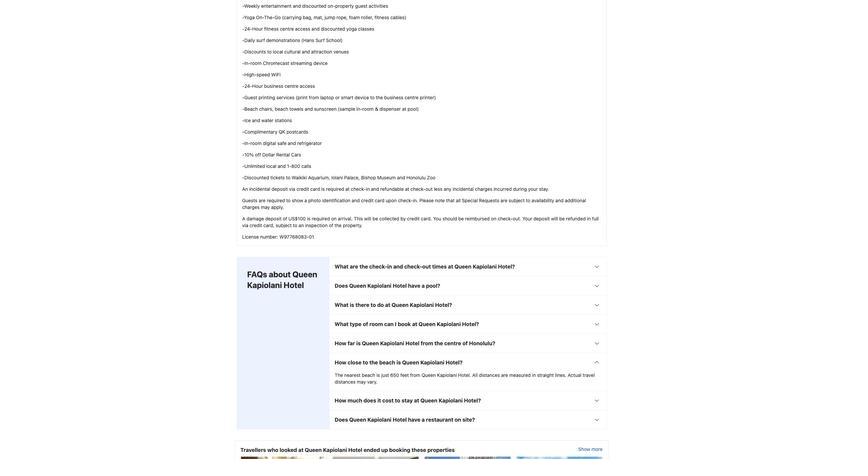 Task type: vqa. For each thing, say whether or not it's contained in the screenshot.
Subscribe "button"
no



Task type: describe. For each thing, give the bounding box(es) containing it.
may inside the nearest beach is just 650 feet from queen kapiolani hotel. all distances are measured in straight lines. actual travel distances may vary.
[[357, 379, 366, 385]]

- for -unlimited local and 1-800 calls
[[242, 163, 245, 169]]

- for -in-room digital safe and refrigerator
[[242, 140, 245, 146]]

bag,
[[303, 14, 313, 20]]

your
[[523, 216, 533, 222]]

0 horizontal spatial device
[[314, 60, 328, 66]]

queen inside the nearest beach is just 650 feet from queen kapiolani hotel. all distances are measured in straight lines. actual travel distances may vary.
[[422, 372, 436, 378]]

check- down honolulu
[[411, 186, 426, 192]]

of left honolulu?
[[463, 340, 468, 347]]

all
[[456, 198, 461, 203]]

apply.
[[271, 204, 284, 210]]

wifi
[[271, 72, 281, 77]]

speed
[[257, 72, 270, 77]]

school)
[[326, 37, 343, 43]]

a for photo
[[305, 198, 307, 203]]

show
[[579, 447, 591, 452]]

- for -discounts to local cultural and attraction venues
[[242, 49, 245, 55]]

in.
[[413, 198, 419, 203]]

and down bishop
[[371, 186, 379, 192]]

queen inside faqs about queen kapiolani hotel
[[293, 270, 317, 279]]

how far is queen kapiolani hotel from the centre of honolulu? button
[[330, 334, 607, 353]]

out inside "what are the check-in and check-out times at queen kapiolani hotel?" dropdown button
[[423, 264, 431, 270]]

to up chromecast
[[267, 49, 272, 55]]

-24-hour business centre access
[[242, 83, 315, 89]]

room left &
[[363, 106, 374, 112]]

pool)
[[408, 106, 419, 112]]

honolulu
[[407, 175, 426, 180]]

- for -complimentary qk postcards
[[242, 129, 245, 135]]

requests
[[479, 198, 500, 203]]

identification
[[322, 198, 351, 203]]

1 horizontal spatial charges
[[475, 186, 493, 192]]

charges inside guests are required to show a photo identification and credit card upon check-in. please note that all special requests are subject to availability and additional charges may apply.
[[242, 204, 260, 210]]

is inside a damage deposit of us$100 is required on arrival. this will be collected by credit card. you should be reimbursed on check-out. your deposit will be refunded in full via credit card, subject to an inspection of the property.
[[307, 216, 311, 222]]

0 vertical spatial business
[[264, 83, 284, 89]]

1 horizontal spatial via
[[289, 186, 295, 192]]

-unlimited local and 1-800 calls
[[242, 163, 312, 169]]

in- for -in-room chromecast streaming device
[[245, 60, 251, 66]]

surf
[[316, 37, 325, 43]]

additional
[[565, 198, 587, 203]]

number:
[[260, 234, 278, 240]]

w97768083-
[[280, 234, 309, 240]]

guest
[[356, 3, 368, 9]]

how for how much does it cost to stay at queen kapiolani hotel?
[[335, 398, 347, 404]]

please
[[420, 198, 434, 203]]

and up this
[[352, 198, 360, 203]]

1 incidental from the left
[[249, 186, 271, 192]]

in-
[[357, 106, 363, 112]]

refrigerator
[[297, 140, 322, 146]]

-24-hour fitness centre access and discounted yoga classes
[[242, 26, 375, 32]]

us$100
[[289, 216, 306, 222]]

queen right do
[[392, 302, 409, 308]]

and inside dropdown button
[[394, 264, 403, 270]]

during
[[513, 186, 527, 192]]

are inside the nearest beach is just 650 feet from queen kapiolani hotel. all distances are measured in straight lines. actual travel distances may vary.
[[502, 372, 508, 378]]

attraction
[[311, 49, 332, 55]]

650
[[391, 372, 399, 378]]

what type of room can i book at queen kapiolani hotel?
[[335, 321, 479, 327]]

or
[[335, 95, 340, 100]]

deposit right your
[[534, 216, 550, 222]]

beach inside dropdown button
[[380, 360, 396, 366]]

rope,
[[337, 14, 348, 20]]

-discounts to local cultural and attraction venues
[[242, 49, 349, 55]]

subject inside a damage deposit of us$100 is required on arrival. this will be collected by credit card. you should be reimbursed on check-out. your deposit will be refunded in full via credit card, subject to an inspection of the property.
[[276, 223, 292, 228]]

check- down palace,
[[351, 186, 366, 192]]

0 vertical spatial out
[[426, 186, 433, 192]]

kapiolani inside "does queen kapiolani hotel have a restaurant on site?" dropdown button
[[368, 417, 392, 423]]

(hans
[[302, 37, 315, 43]]

to left stay
[[395, 398, 401, 404]]

centre inside dropdown button
[[445, 340, 462, 347]]

1 be from the left
[[373, 216, 378, 222]]

- for -10% off dollar rental cars
[[242, 152, 245, 158]]

hour for business
[[252, 83, 263, 89]]

in inside the nearest beach is just 650 feet from queen kapiolani hotel. all distances are measured in straight lines. actual travel distances may vary.
[[533, 372, 536, 378]]

centre up pool)
[[405, 95, 419, 100]]

refundable
[[381, 186, 404, 192]]

required inside guests are required to show a photo identification and credit card upon check-in. please note that all special requests are subject to availability and additional charges may apply.
[[267, 198, 285, 203]]

- for -ice and water stations
[[242, 117, 245, 123]]

laptop
[[320, 95, 334, 100]]

and up an incidental deposit via credit card is required at check-in and refundable at check-out less any incidental charges incurred during your stay.
[[397, 175, 405, 180]]

is right far
[[357, 340, 361, 347]]

surf
[[256, 37, 265, 43]]

to left do
[[371, 302, 376, 308]]

discounted
[[245, 175, 269, 180]]

0 vertical spatial beach
[[275, 106, 288, 112]]

at down palace,
[[346, 186, 350, 192]]

printer)
[[420, 95, 436, 100]]

properties
[[428, 447, 455, 453]]

license number: w97768083-01
[[242, 234, 314, 240]]

about
[[269, 270, 291, 279]]

and right safe
[[288, 140, 296, 146]]

hotel? inside dropdown button
[[446, 360, 463, 366]]

complimentary
[[245, 129, 278, 135]]

cables)
[[391, 14, 407, 20]]

1 will from the left
[[365, 216, 372, 222]]

and right towels
[[305, 106, 313, 112]]

-ice and water stations
[[242, 117, 292, 123]]

1 vertical spatial fitness
[[264, 26, 279, 32]]

jump
[[325, 14, 336, 20]]

check- left times
[[405, 264, 423, 270]]

qk
[[279, 129, 286, 135]]

kapiolani inside faqs about queen kapiolani hotel
[[247, 281, 282, 290]]

feet
[[401, 372, 409, 378]]

- for -daily surf demonstrations (hans surf school)
[[242, 37, 245, 43]]

yoga
[[347, 26, 357, 32]]

bishop
[[361, 175, 376, 180]]

in- for -in-room digital safe and refrigerator
[[245, 140, 251, 146]]

room up off
[[251, 140, 262, 146]]

at right times
[[448, 264, 454, 270]]

special
[[462, 198, 478, 203]]

weekly
[[244, 3, 260, 9]]

-in-room chromecast streaming device
[[242, 60, 328, 66]]

queen up how far is queen kapiolani hotel from the centre of honolulu?
[[419, 321, 436, 327]]

and up (carrying on the left of page
[[293, 3, 301, 9]]

- for -24-hour fitness centre access and discounted yoga classes
[[242, 26, 245, 32]]

0 vertical spatial from
[[309, 95, 319, 100]]

room down discounts
[[251, 60, 262, 66]]

an
[[242, 186, 248, 192]]

what for what type of room can i book at queen kapiolani hotel?
[[335, 321, 349, 327]]

check- inside guests are required to show a photo identification and credit card upon check-in. please note that all special requests are subject to availability and additional charges may apply.
[[398, 198, 413, 203]]

3 be from the left
[[560, 216, 565, 222]]

on-
[[256, 14, 264, 20]]

credit down damage
[[250, 223, 262, 228]]

0 vertical spatial card
[[311, 186, 320, 192]]

queen up there
[[350, 283, 366, 289]]

waikiki
[[292, 175, 307, 180]]

hotel down what type of room can i book at queen kapiolani hotel?
[[406, 340, 420, 347]]

- for -discounted tickets to waikiki aquarium, iolani palace, bishop museum and honolulu zoo
[[242, 175, 245, 180]]

-complimentary qk postcards
[[242, 129, 308, 135]]

check- inside a damage deposit of us$100 is required on arrival. this will be collected by credit card. you should be reimbursed on check-out. your deposit will be refunded in full via credit card, subject to an inspection of the property.
[[498, 216, 513, 222]]

in inside "what are the check-in and check-out times at queen kapiolani hotel?" dropdown button
[[388, 264, 392, 270]]

-discounted tickets to waikiki aquarium, iolani palace, bishop museum and honolulu zoo
[[242, 175, 436, 180]]

arrival.
[[338, 216, 353, 222]]

dollar
[[262, 152, 275, 158]]

kapiolani inside how far is queen kapiolani hotel from the centre of honolulu? dropdown button
[[380, 340, 404, 347]]

- for -weekly entertainment and discounted on-property guest activities
[[242, 3, 244, 9]]

foam
[[349, 14, 360, 20]]

credit inside guests are required to show a photo identification and credit card upon check-in. please note that all special requests are subject to availability and additional charges may apply.
[[361, 198, 374, 203]]

and down (hans in the top of the page
[[302, 49, 310, 55]]

deposit for of
[[265, 216, 282, 222]]

kapiolani inside how close to the beach is queen kapiolani hotel? dropdown button
[[421, 360, 445, 366]]

and right ice
[[252, 117, 260, 123]]

have for pool?
[[408, 283, 421, 289]]

- for -guest printing services (print from laptop or smart device to the business centre printer)
[[242, 95, 245, 100]]

room inside dropdown button
[[370, 321, 383, 327]]

iolani
[[332, 175, 343, 180]]

credit right the by
[[407, 216, 420, 222]]

upon
[[386, 198, 397, 203]]

-yoga on-the-go (carrying bag, mat, jump rope, foam roller, fitness cables)
[[242, 14, 407, 20]]

looked
[[280, 447, 297, 453]]

is down aquarium,
[[322, 186, 325, 192]]

at right book at the left
[[412, 321, 418, 327]]

at left pool)
[[402, 106, 407, 112]]

credit down waikiki
[[297, 186, 309, 192]]

lines.
[[556, 372, 567, 378]]

-10% off dollar rental cars
[[242, 152, 301, 158]]

beach inside the nearest beach is just 650 feet from queen kapiolani hotel. all distances are measured in straight lines. actual travel distances may vary.
[[362, 372, 375, 378]]

to right smart
[[371, 95, 375, 100]]

(print
[[296, 95, 308, 100]]

does queen kapiolani hotel have a restaurant on site? button
[[330, 411, 607, 429]]

centre up demonstrations
[[280, 26, 294, 32]]

by
[[401, 216, 406, 222]]

and left additional
[[556, 198, 564, 203]]

beach
[[245, 106, 258, 112]]

these
[[412, 447, 427, 453]]

close
[[348, 360, 362, 366]]

aquarium,
[[308, 175, 330, 180]]

a for pool?
[[422, 283, 425, 289]]

to left show
[[286, 198, 291, 203]]



Task type: locate. For each thing, give the bounding box(es) containing it.
0 vertical spatial in-
[[245, 60, 251, 66]]

property
[[336, 3, 354, 9]]

hotel.
[[458, 372, 471, 378]]

0 horizontal spatial fitness
[[264, 26, 279, 32]]

streaming
[[291, 60, 312, 66]]

how for how close to the beach is queen kapiolani hotel?
[[335, 360, 347, 366]]

0 vertical spatial what
[[335, 264, 349, 270]]

2 hour from the top
[[252, 83, 263, 89]]

hotel?
[[498, 264, 515, 270], [435, 302, 452, 308], [462, 321, 479, 327], [446, 360, 463, 366], [464, 398, 481, 404]]

1 vertical spatial distances
[[335, 379, 356, 385]]

24- for -24-hour business centre access
[[245, 83, 252, 89]]

- left off
[[242, 152, 245, 158]]

in down bishop
[[366, 186, 370, 192]]

1 horizontal spatial from
[[410, 372, 421, 378]]

1 horizontal spatial will
[[551, 216, 558, 222]]

1 vertical spatial from
[[421, 340, 434, 347]]

0 vertical spatial device
[[314, 60, 328, 66]]

- up the an
[[242, 175, 245, 180]]

a
[[242, 216, 245, 222]]

an incidental deposit via credit card is required at check-in and refundable at check-out less any incidental charges incurred during your stay.
[[242, 186, 550, 192]]

on left site?
[[455, 417, 462, 423]]

who
[[268, 447, 279, 453]]

on right reimbursed
[[491, 216, 497, 222]]

will left refunded
[[551, 216, 558, 222]]

2 in- from the top
[[245, 140, 251, 146]]

2 what from the top
[[335, 302, 349, 308]]

kapiolani inside what is there to do at queen kapiolani hotel? dropdown button
[[410, 302, 434, 308]]

0 horizontal spatial beach
[[275, 106, 288, 112]]

0 vertical spatial how
[[335, 340, 347, 347]]

the inside a damage deposit of us$100 is required on arrival. this will be collected by credit card. you should be reimbursed on check-out. your deposit will be refunded in full via credit card, subject to an inspection of the property.
[[335, 223, 342, 228]]

activities
[[369, 3, 388, 9]]

0 horizontal spatial via
[[242, 223, 249, 228]]

device up in-
[[355, 95, 369, 100]]

5 - from the top
[[242, 49, 245, 55]]

-weekly entertainment and discounted on-property guest activities
[[242, 3, 388, 9]]

1 vertical spatial business
[[384, 95, 404, 100]]

what for what are the check-in and check-out times at queen kapiolani hotel?
[[335, 264, 349, 270]]

- down high-
[[242, 83, 245, 89]]

availability
[[532, 198, 555, 203]]

dispenser
[[380, 106, 401, 112]]

0 horizontal spatial on
[[331, 216, 337, 222]]

0 horizontal spatial charges
[[242, 204, 260, 210]]

-daily surf demonstrations (hans surf school)
[[242, 37, 343, 43]]

2 vertical spatial from
[[410, 372, 421, 378]]

guests are required to show a photo identification and credit card upon check-in. please note that all special requests are subject to availability and additional charges may apply.
[[242, 198, 587, 210]]

distances right all
[[479, 372, 500, 378]]

charges up requests on the right of page
[[475, 186, 493, 192]]

how much does it cost to stay at queen kapiolani hotel?
[[335, 398, 481, 404]]

- for -24-hour business centre access
[[242, 83, 245, 89]]

0 horizontal spatial from
[[309, 95, 319, 100]]

check- up does queen kapiolani hotel have a pool?
[[370, 264, 388, 270]]

1 horizontal spatial on
[[455, 417, 462, 423]]

daily
[[245, 37, 255, 43]]

1 vertical spatial out
[[423, 264, 431, 270]]

to inside a damage deposit of us$100 is required on arrival. this will be collected by credit card. you should be reimbursed on check-out. your deposit will be refunded in full via credit card, subject to an inspection of the property.
[[293, 223, 298, 228]]

kapiolani inside 'does queen kapiolani hotel have a pool?' dropdown button
[[368, 283, 392, 289]]

show more
[[579, 447, 603, 452]]

accordion control element
[[329, 257, 607, 430]]

on for arrival.
[[331, 216, 337, 222]]

access
[[295, 26, 311, 32], [300, 83, 315, 89]]

- left speed
[[242, 72, 245, 77]]

local up chromecast
[[273, 49, 283, 55]]

1 vertical spatial local
[[266, 163, 277, 169]]

1 horizontal spatial be
[[459, 216, 464, 222]]

how much does it cost to stay at queen kapiolani hotel? button
[[330, 391, 607, 410]]

more
[[592, 447, 603, 452]]

1 in- from the top
[[245, 60, 251, 66]]

1 horizontal spatial distances
[[479, 372, 500, 378]]

hotel inside dropdown button
[[393, 417, 407, 423]]

- for -in-room chromecast streaming device
[[242, 60, 245, 66]]

does for does queen kapiolani hotel have a pool?
[[335, 283, 348, 289]]

queen right stay
[[421, 398, 438, 404]]

1 horizontal spatial may
[[357, 379, 366, 385]]

on for site?
[[455, 417, 462, 423]]

unlimited
[[245, 163, 265, 169]]

0 horizontal spatial distances
[[335, 379, 356, 385]]

photo
[[309, 198, 321, 203]]

and up does queen kapiolani hotel have a pool?
[[394, 264, 403, 270]]

to down your
[[526, 198, 531, 203]]

the inside dropdown button
[[370, 360, 378, 366]]

does inside dropdown button
[[335, 283, 348, 289]]

2 horizontal spatial from
[[421, 340, 434, 347]]

discounted
[[302, 3, 327, 9], [321, 26, 345, 32]]

beach up just on the bottom of page
[[380, 360, 396, 366]]

0 vertical spatial have
[[408, 283, 421, 289]]

tickets
[[271, 175, 285, 180]]

9 - from the top
[[242, 95, 245, 100]]

and down mat,
[[312, 26, 320, 32]]

1-
[[287, 163, 292, 169]]

2 have from the top
[[408, 417, 421, 423]]

are inside dropdown button
[[350, 264, 358, 270]]

0 horizontal spatial may
[[261, 204, 270, 210]]

1 hour from the top
[[252, 26, 263, 32]]

1 vertical spatial card
[[375, 198, 385, 203]]

subject up license number: w97768083-01
[[276, 223, 292, 228]]

to inside dropdown button
[[363, 360, 368, 366]]

2 horizontal spatial beach
[[380, 360, 396, 366]]

of right inspection
[[329, 223, 334, 228]]

1 vertical spatial device
[[355, 95, 369, 100]]

of left us$100
[[283, 216, 287, 222]]

11 - from the top
[[242, 117, 245, 123]]

hotel inside faqs about queen kapiolani hotel
[[284, 281, 304, 290]]

the
[[335, 372, 343, 378]]

1 does from the top
[[335, 283, 348, 289]]

what
[[335, 264, 349, 270], [335, 302, 349, 308], [335, 321, 349, 327]]

- down 10%
[[242, 163, 245, 169]]

is left there
[[350, 302, 354, 308]]

cars
[[291, 152, 301, 158]]

check- left your
[[498, 216, 513, 222]]

via inside a damage deposit of us$100 is required on arrival. this will be collected by credit card. you should be reimbursed on check-out. your deposit will be refunded in full via credit card, subject to an inspection of the property.
[[242, 223, 249, 228]]

may left vary.
[[357, 379, 366, 385]]

services
[[277, 95, 295, 100]]

- down the beach
[[242, 117, 245, 123]]

hotel down stay
[[393, 417, 407, 423]]

access up (print
[[300, 83, 315, 89]]

- for -high-speed wifi
[[242, 72, 245, 77]]

your
[[529, 186, 538, 192]]

beach up stations
[[275, 106, 288, 112]]

nearest
[[345, 372, 361, 378]]

via
[[289, 186, 295, 192], [242, 223, 249, 228]]

0 vertical spatial via
[[289, 186, 295, 192]]

access down bag,
[[295, 26, 311, 32]]

have inside "does queen kapiolani hotel have a restaurant on site?" dropdown button
[[408, 417, 421, 423]]

is inside dropdown button
[[397, 360, 401, 366]]

1 vertical spatial may
[[357, 379, 366, 385]]

stay
[[402, 398, 413, 404]]

2 how from the top
[[335, 360, 347, 366]]

may inside guests are required to show a photo identification and credit card upon check-in. please note that all special requests are subject to availability and additional charges may apply.
[[261, 204, 270, 210]]

fitness down activities
[[375, 14, 389, 20]]

queen right about
[[293, 270, 317, 279]]

0 vertical spatial local
[[273, 49, 283, 55]]

a inside guests are required to show a photo identification and credit card upon check-in. please note that all special requests are subject to availability and additional charges may apply.
[[305, 198, 307, 203]]

at down honolulu
[[405, 186, 410, 192]]

a damage deposit of us$100 is required on arrival. this will be collected by credit card. you should be reimbursed on check-out. your deposit will be refunded in full via credit card, subject to an inspection of the property.
[[242, 216, 599, 228]]

classes
[[358, 26, 375, 32]]

3 what from the top
[[335, 321, 349, 327]]

show more link
[[579, 446, 603, 454]]

0 vertical spatial does
[[335, 283, 348, 289]]

kapiolani inside the nearest beach is just 650 feet from queen kapiolani hotel. all distances are measured in straight lines. actual travel distances may vary.
[[437, 372, 457, 378]]

what inside what is there to do at queen kapiolani hotel? dropdown button
[[335, 302, 349, 308]]

guest
[[245, 95, 257, 100]]

required up inspection
[[312, 216, 330, 222]]

1 have from the top
[[408, 283, 421, 289]]

does inside dropdown button
[[335, 417, 348, 423]]

1 vertical spatial hour
[[252, 83, 263, 89]]

should
[[443, 216, 457, 222]]

room
[[251, 60, 262, 66], [363, 106, 374, 112], [251, 140, 262, 146], [370, 321, 383, 327]]

are
[[259, 198, 266, 203], [501, 198, 508, 203], [350, 264, 358, 270], [502, 372, 508, 378]]

2 24- from the top
[[245, 83, 252, 89]]

1 vertical spatial how
[[335, 360, 347, 366]]

a for restaurant
[[422, 417, 425, 423]]

a left pool?
[[422, 283, 425, 289]]

0 vertical spatial access
[[295, 26, 311, 32]]

how left far
[[335, 340, 347, 347]]

business up 'dispenser'
[[384, 95, 404, 100]]

required inside a damage deposit of us$100 is required on arrival. this will be collected by credit card. you should be reimbursed on check-out. your deposit will be refunded in full via credit card, subject to an inspection of the property.
[[312, 216, 330, 222]]

1 vertical spatial access
[[300, 83, 315, 89]]

credit up this
[[361, 198, 374, 203]]

from inside the nearest beach is just 650 feet from queen kapiolani hotel. all distances are measured in straight lines. actual travel distances may vary.
[[410, 372, 421, 378]]

faqs about queen kapiolani hotel
[[247, 270, 317, 290]]

times
[[433, 264, 447, 270]]

queen right looked
[[305, 447, 322, 453]]

be right should
[[459, 216, 464, 222]]

1 vertical spatial in-
[[245, 140, 251, 146]]

how inside dropdown button
[[335, 360, 347, 366]]

of right type
[[363, 321, 368, 327]]

1 horizontal spatial beach
[[362, 372, 375, 378]]

1 vertical spatial 24-
[[245, 83, 252, 89]]

vary.
[[367, 379, 378, 385]]

full
[[593, 216, 599, 222]]

1 vertical spatial via
[[242, 223, 249, 228]]

a inside "does queen kapiolani hotel have a restaurant on site?" dropdown button
[[422, 417, 425, 423]]

at right looked
[[299, 447, 304, 453]]

room left can
[[370, 321, 383, 327]]

6 - from the top
[[242, 60, 245, 66]]

2 vertical spatial beach
[[362, 372, 375, 378]]

0 vertical spatial a
[[305, 198, 307, 203]]

in- up high-
[[245, 60, 251, 66]]

- up yoga at the top left of the page
[[242, 3, 244, 9]]

check- right 'upon'
[[398, 198, 413, 203]]

2 incidental from the left
[[453, 186, 474, 192]]

roller,
[[361, 14, 374, 20]]

deposit for via
[[272, 186, 288, 192]]

2 vertical spatial required
[[312, 216, 330, 222]]

2 horizontal spatial on
[[491, 216, 497, 222]]

1 what from the top
[[335, 264, 349, 270]]

what are the check-in and check-out times at queen kapiolani hotel? button
[[330, 257, 607, 276]]

0 horizontal spatial will
[[365, 216, 372, 222]]

1 vertical spatial does
[[335, 417, 348, 423]]

printing
[[259, 95, 275, 100]]

on left arrival.
[[331, 216, 337, 222]]

hotel down about
[[284, 281, 304, 290]]

is inside the nearest beach is just 650 feet from queen kapiolani hotel. all distances are measured in straight lines. actual travel distances may vary.
[[377, 372, 380, 378]]

hotel up "what is there to do at queen kapiolani hotel?"
[[393, 283, 407, 289]]

1 24- from the top
[[245, 26, 252, 32]]

1 - from the top
[[242, 3, 244, 9]]

0 vertical spatial charges
[[475, 186, 493, 192]]

at right stay
[[414, 398, 420, 404]]

type
[[350, 321, 362, 327]]

14 - from the top
[[242, 152, 245, 158]]

0 vertical spatial hour
[[252, 26, 263, 32]]

how far is queen kapiolani hotel from the centre of honolulu?
[[335, 340, 496, 347]]

of
[[283, 216, 287, 222], [329, 223, 334, 228], [363, 321, 368, 327], [463, 340, 468, 347]]

kapiolani inside "what are the check-in and check-out times at queen kapiolani hotel?" dropdown button
[[473, 264, 497, 270]]

to right tickets
[[286, 175, 291, 180]]

0 vertical spatial fitness
[[375, 14, 389, 20]]

-guest printing services (print from laptop or smart device to the business centre printer)
[[242, 95, 436, 100]]

discounted up mat,
[[302, 3, 327, 9]]

0 vertical spatial required
[[326, 186, 344, 192]]

a left restaurant
[[422, 417, 425, 423]]

museum
[[378, 175, 396, 180]]

reimbursed
[[465, 216, 490, 222]]

1 how from the top
[[335, 340, 347, 347]]

hotel
[[284, 281, 304, 290], [393, 283, 407, 289], [406, 340, 420, 347], [393, 417, 407, 423], [349, 447, 363, 453]]

any
[[444, 186, 452, 192]]

required up identification
[[326, 186, 344, 192]]

subject inside guests are required to show a photo identification and credit card upon check-in. please note that all special requests are subject to availability and additional charges may apply.
[[509, 198, 525, 203]]

queen up 'does queen kapiolani hotel have a pool?' dropdown button
[[455, 264, 472, 270]]

1 vertical spatial a
[[422, 283, 425, 289]]

license
[[242, 234, 259, 240]]

rental
[[276, 152, 290, 158]]

inspection
[[305, 223, 328, 228]]

local
[[273, 49, 283, 55], [266, 163, 277, 169]]

much
[[348, 398, 363, 404]]

in inside a damage deposit of us$100 is required on arrival. this will be collected by credit card. you should be reimbursed on check-out. your deposit will be refunded in full via credit card, subject to an inspection of the property.
[[588, 216, 591, 222]]

restaurant
[[426, 417, 454, 423]]

is up inspection
[[307, 216, 311, 222]]

0 horizontal spatial incidental
[[249, 186, 271, 192]]

have for restaurant
[[408, 417, 421, 423]]

2 - from the top
[[242, 14, 244, 20]]

from inside dropdown button
[[421, 340, 434, 347]]

beach
[[275, 106, 288, 112], [380, 360, 396, 366], [362, 372, 375, 378]]

3 how from the top
[[335, 398, 347, 404]]

card
[[311, 186, 320, 192], [375, 198, 385, 203]]

15 - from the top
[[242, 163, 245, 169]]

out left times
[[423, 264, 431, 270]]

up
[[382, 447, 388, 453]]

1 horizontal spatial incidental
[[453, 186, 474, 192]]

3 - from the top
[[242, 26, 245, 32]]

2 horizontal spatial be
[[560, 216, 565, 222]]

kapiolani inside what type of room can i book at queen kapiolani hotel? dropdown button
[[437, 321, 461, 327]]

queen inside dropdown button
[[402, 360, 419, 366]]

1 vertical spatial what
[[335, 302, 349, 308]]

charges down guests
[[242, 204, 260, 210]]

hour for fitness
[[252, 26, 263, 32]]

1 horizontal spatial fitness
[[375, 14, 389, 20]]

out.
[[513, 216, 522, 222]]

have inside 'does queen kapiolani hotel have a pool?' dropdown button
[[408, 283, 421, 289]]

1 horizontal spatial device
[[355, 95, 369, 100]]

all
[[473, 372, 478, 378]]

2 will from the left
[[551, 216, 558, 222]]

device
[[314, 60, 328, 66], [355, 95, 369, 100]]

card inside guests are required to show a photo identification and credit card upon check-in. please note that all special requests are subject to availability and additional charges may apply.
[[375, 198, 385, 203]]

queen inside dropdown button
[[350, 417, 366, 423]]

1 vertical spatial subject
[[276, 223, 292, 228]]

how for how far is queen kapiolani hotel from the centre of honolulu?
[[335, 340, 347, 347]]

from right feet
[[410, 372, 421, 378]]

via up show
[[289, 186, 295, 192]]

2 does from the top
[[335, 417, 348, 423]]

a right show
[[305, 198, 307, 203]]

in- up 10%
[[245, 140, 251, 146]]

distances down the
[[335, 379, 356, 385]]

24- for -24-hour fitness centre access and discounted yoga classes
[[245, 26, 252, 32]]

2 be from the left
[[459, 216, 464, 222]]

0 horizontal spatial subject
[[276, 223, 292, 228]]

is left just on the bottom of page
[[377, 372, 380, 378]]

deposit up card,
[[265, 216, 282, 222]]

7 - from the top
[[242, 72, 245, 77]]

1 vertical spatial beach
[[380, 360, 396, 366]]

required up apply.
[[267, 198, 285, 203]]

what inside "what are the check-in and check-out times at queen kapiolani hotel?" dropdown button
[[335, 264, 349, 270]]

on inside "does queen kapiolani hotel have a restaurant on site?" dropdown button
[[455, 417, 462, 423]]

2 vertical spatial how
[[335, 398, 347, 404]]

the nearest beach is just 650 feet from queen kapiolani hotel. all distances are measured in straight lines. actual travel distances may vary.
[[335, 372, 595, 385]]

0 vertical spatial may
[[261, 204, 270, 210]]

- for -yoga on-the-go (carrying bag, mat, jump rope, foam roller, fitness cables)
[[242, 14, 244, 20]]

yoga
[[244, 14, 255, 20]]

2 vertical spatial a
[[422, 417, 425, 423]]

1 vertical spatial charges
[[242, 204, 260, 210]]

access for fitness
[[295, 26, 311, 32]]

1 horizontal spatial business
[[384, 95, 404, 100]]

2 vertical spatial what
[[335, 321, 349, 327]]

- down 'daily'
[[242, 49, 245, 55]]

-in-room digital safe and refrigerator
[[242, 140, 322, 146]]

0 vertical spatial discounted
[[302, 3, 327, 9]]

1 horizontal spatial subject
[[509, 198, 525, 203]]

will right this
[[365, 216, 372, 222]]

out left less
[[426, 186, 433, 192]]

10 - from the top
[[242, 106, 245, 112]]

- up ice
[[242, 106, 245, 112]]

0 horizontal spatial business
[[264, 83, 284, 89]]

at right do
[[385, 302, 391, 308]]

4 - from the top
[[242, 37, 245, 43]]

subject down during on the top right
[[509, 198, 525, 203]]

kapiolani inside the how much does it cost to stay at queen kapiolani hotel? dropdown button
[[439, 398, 463, 404]]

0 horizontal spatial card
[[311, 186, 320, 192]]

and left 1-
[[278, 163, 286, 169]]

queen up feet
[[402, 360, 419, 366]]

24- down high-
[[245, 83, 252, 89]]

8 - from the top
[[242, 83, 245, 89]]

centre up services
[[285, 83, 299, 89]]

a inside 'does queen kapiolani hotel have a pool?' dropdown button
[[422, 283, 425, 289]]

access for business
[[300, 83, 315, 89]]

13 - from the top
[[242, 140, 245, 146]]

from right (print
[[309, 95, 319, 100]]

1 vertical spatial discounted
[[321, 26, 345, 32]]

queen right far
[[362, 340, 379, 347]]

- for -beach chairs, beach towels and sunscreen (sample in-room & dispenser at pool)
[[242, 106, 245, 112]]

what is there to do at queen kapiolani hotel?
[[335, 302, 452, 308]]

fitness down the-
[[264, 26, 279, 32]]

venues
[[334, 49, 349, 55]]

0 vertical spatial distances
[[479, 372, 500, 378]]

what for what is there to do at queen kapiolani hotel?
[[335, 302, 349, 308]]

hotel left ended
[[349, 447, 363, 453]]

in left the straight
[[533, 372, 536, 378]]

how up the
[[335, 360, 347, 366]]

16 - from the top
[[242, 175, 245, 180]]

site?
[[463, 417, 475, 423]]

01
[[309, 234, 314, 240]]

beach up vary.
[[362, 372, 375, 378]]

1 horizontal spatial card
[[375, 198, 385, 203]]

what inside what type of room can i book at queen kapiolani hotel? dropdown button
[[335, 321, 349, 327]]

and
[[293, 3, 301, 9], [312, 26, 320, 32], [302, 49, 310, 55], [305, 106, 313, 112], [252, 117, 260, 123], [288, 140, 296, 146], [278, 163, 286, 169], [397, 175, 405, 180], [371, 186, 379, 192], [352, 198, 360, 203], [556, 198, 564, 203], [394, 264, 403, 270]]

1 vertical spatial have
[[408, 417, 421, 423]]

0 horizontal spatial be
[[373, 216, 378, 222]]

do
[[378, 302, 384, 308]]

0 vertical spatial subject
[[509, 198, 525, 203]]

0 vertical spatial 24-
[[245, 26, 252, 32]]

12 - from the top
[[242, 129, 245, 135]]

does for does queen kapiolani hotel have a restaurant on site?
[[335, 417, 348, 423]]

1 vertical spatial required
[[267, 198, 285, 203]]



